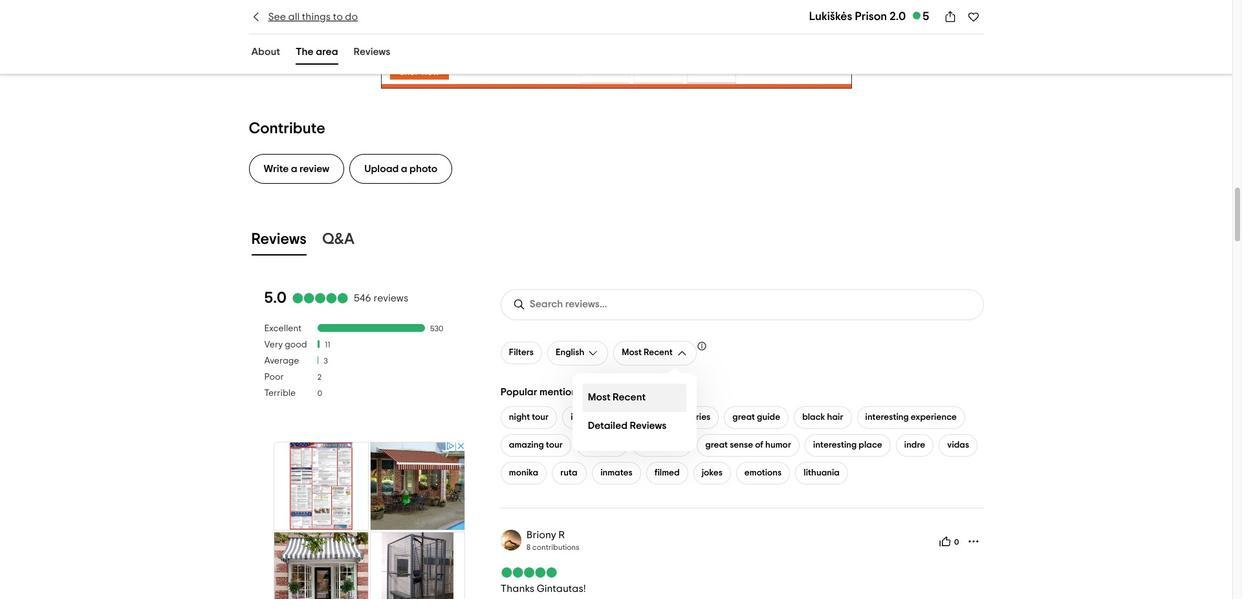 Task type: describe. For each thing, give the bounding box(es) containing it.
inmates button
[[592, 462, 641, 485]]

a for write
[[291, 164, 298, 174]]

reviews inside list box
[[630, 421, 667, 431]]

jokes
[[702, 468, 723, 478]]

most for most recent popup button on the bottom of page
[[622, 348, 642, 357]]

ruta button
[[552, 462, 587, 485]]

good
[[285, 340, 307, 349]]

share image
[[944, 10, 957, 23]]

briony r link
[[527, 530, 565, 540]]

terrible
[[264, 389, 296, 398]]

interesting for interesting experience
[[866, 413, 909, 422]]

search image
[[513, 298, 526, 311]]

guide
[[757, 413, 781, 422]]

vidas button
[[939, 434, 978, 457]]

thanks gintautas! link
[[501, 584, 586, 594]]

2.0
[[890, 11, 906, 23]]

interesting experience button
[[857, 406, 966, 429]]

humor
[[766, 441, 792, 450]]

emotions button
[[737, 462, 791, 485]]

filmed
[[655, 468, 680, 478]]

review
[[300, 164, 330, 174]]

0 inside 0 button
[[955, 539, 960, 546]]

0 horizontal spatial 5.0 of 5 bubbles image
[[292, 293, 349, 304]]

11
[[325, 341, 330, 349]]

black hair button
[[794, 406, 852, 429]]

filters button
[[501, 342, 543, 365]]

great sense of humor
[[706, 441, 792, 450]]

photo
[[410, 164, 438, 174]]

english button
[[548, 341, 609, 366]]

hair
[[828, 413, 844, 422]]

Search search field
[[530, 299, 638, 311]]

great guide button
[[725, 406, 789, 429]]

english
[[556, 348, 585, 357]]

see
[[268, 12, 286, 22]]

filters
[[509, 348, 534, 357]]

lithuania
[[804, 468, 840, 478]]

real
[[666, 413, 682, 422]]

thanks gintautas!
[[501, 584, 586, 594]]

inmates
[[601, 468, 633, 478]]

great guide
[[733, 413, 781, 422]]

detailed reviews
[[588, 421, 667, 431]]

black hair
[[803, 413, 844, 422]]

very
[[264, 340, 283, 349]]

most recent for most recent popup button on the bottom of page
[[622, 348, 673, 357]]

interesting place button
[[805, 434, 891, 457]]

night tour button
[[501, 406, 557, 429]]

to
[[333, 12, 343, 22]]

real stories button
[[657, 406, 719, 429]]

amazing tour button
[[501, 434, 571, 457]]

0 button
[[936, 531, 964, 552]]

0 vertical spatial advertisement region
[[381, 30, 852, 88]]

briony r 8 contributions
[[527, 530, 580, 551]]

contribute
[[249, 121, 326, 136]]

area
[[316, 47, 338, 57]]

546 reviews
[[354, 293, 409, 304]]

do
[[345, 12, 358, 22]]

lukiškės
[[810, 11, 853, 23]]

lithuania button
[[796, 462, 849, 485]]

2
[[318, 374, 322, 381]]

poor
[[264, 373, 284, 382]]

3
[[324, 357, 328, 365]]

5
[[923, 11, 930, 23]]

upload a photo
[[365, 164, 438, 174]]

jokes button
[[694, 462, 731, 485]]

most for list box containing most recent
[[588, 392, 611, 403]]

upload a photo link
[[350, 154, 453, 184]]

great for great guide
[[733, 413, 755, 422]]

open options menu image
[[967, 535, 980, 548]]

1 horizontal spatial 5.0 of 5 bubbles image
[[501, 567, 558, 578]]

monika button
[[501, 462, 547, 485]]

a for upload
[[401, 164, 408, 174]]

of
[[755, 441, 764, 450]]

ruta
[[561, 468, 578, 478]]

530
[[431, 325, 444, 333]]

tour for night tour
[[532, 413, 549, 422]]

about button
[[249, 43, 283, 65]]

great sense of humor button
[[697, 434, 800, 457]]

1 vertical spatial reviews
[[251, 232, 307, 247]]

tab list containing about
[[233, 41, 409, 67]]

interesting for interesting place
[[814, 441, 857, 450]]

prison
[[855, 11, 888, 23]]

most recent for list box containing most recent
[[588, 392, 646, 403]]

sense
[[730, 441, 754, 450]]

interesting stories
[[571, 413, 644, 422]]

0 vertical spatial reviews button
[[351, 43, 393, 65]]

recent for most recent popup button on the bottom of page
[[644, 348, 673, 357]]

recent for list box containing most recent
[[613, 392, 646, 403]]

q&a
[[322, 232, 355, 247]]

tour for amazing tour
[[546, 441, 563, 450]]

indre
[[905, 441, 926, 450]]

mentions
[[540, 387, 582, 397]]

monika
[[509, 468, 539, 478]]



Task type: locate. For each thing, give the bounding box(es) containing it.
1 horizontal spatial 0
[[955, 539, 960, 546]]

2 horizontal spatial reviews
[[630, 421, 667, 431]]

popular
[[501, 387, 538, 397]]

interesting inside interesting experience button
[[866, 413, 909, 422]]

the area
[[296, 47, 338, 57]]

q&a button
[[320, 228, 357, 255]]

all
[[288, 12, 300, 22]]

0 vertical spatial most recent
[[622, 348, 673, 357]]

excellent
[[264, 324, 302, 333]]

5.0
[[264, 290, 287, 306]]

night tour
[[509, 413, 549, 422]]

1 horizontal spatial reviews button
[[351, 43, 393, 65]]

r
[[559, 530, 565, 540]]

0 horizontal spatial reviews
[[251, 232, 307, 247]]

stories inside button
[[684, 413, 711, 422]]

0 horizontal spatial great
[[706, 441, 728, 450]]

tour inside 'night tour' button
[[532, 413, 549, 422]]

most recent button
[[614, 341, 697, 366]]

the area button
[[293, 43, 341, 65]]

save to a trip image
[[967, 10, 980, 23]]

recent inside list box
[[613, 392, 646, 403]]

black
[[803, 413, 826, 422]]

stories right real
[[684, 413, 711, 422]]

filmed button
[[646, 462, 689, 485]]

tour right night at left
[[532, 413, 549, 422]]

tab list containing reviews
[[233, 225, 1000, 258]]

5.0 of 5 bubbles image up "thanks"
[[501, 567, 558, 578]]

interesting down the hair
[[814, 441, 857, 450]]

experience
[[911, 413, 957, 422]]

0 vertical spatial 5.0 of 5 bubbles image
[[292, 293, 349, 304]]

8
[[527, 544, 531, 551]]

interesting experience
[[866, 413, 957, 422]]

0 vertical spatial recent
[[644, 348, 673, 357]]

0 vertical spatial reviews
[[354, 47, 391, 57]]

1 horizontal spatial reviews
[[354, 47, 391, 57]]

filter reviews element
[[264, 323, 475, 404]]

0 down 2
[[318, 390, 322, 398]]

write a review link
[[249, 154, 345, 184]]

place
[[859, 441, 883, 450]]

reviews
[[374, 293, 409, 304]]

most inside list box
[[588, 392, 611, 403]]

1 vertical spatial 0
[[955, 539, 960, 546]]

most
[[622, 348, 642, 357], [588, 392, 611, 403]]

0 horizontal spatial most
[[588, 392, 611, 403]]

1 tab list from the top
[[233, 41, 409, 67]]

interesting
[[571, 413, 615, 422], [866, 413, 909, 422], [814, 441, 857, 450]]

2 a from the left
[[401, 164, 408, 174]]

interesting inside interesting place button
[[814, 441, 857, 450]]

gintautas!
[[537, 584, 586, 594]]

1 vertical spatial recent
[[613, 392, 646, 403]]

stories inside button
[[617, 413, 644, 422]]

5.0 of 5 bubbles image left the 546
[[292, 293, 349, 304]]

a right write
[[291, 164, 298, 174]]

1 vertical spatial great
[[706, 441, 728, 450]]

interesting down mentions
[[571, 413, 615, 422]]

interesting inside interesting stories button
[[571, 413, 615, 422]]

0 left open options menu icon
[[955, 539, 960, 546]]

5.0 of 5 bubbles image
[[292, 293, 349, 304], [501, 567, 558, 578]]

1 vertical spatial most
[[588, 392, 611, 403]]

interesting for interesting stories
[[571, 413, 615, 422]]

recent
[[644, 348, 673, 357], [613, 392, 646, 403]]

emotions
[[745, 468, 782, 478]]

great for great sense of humor
[[706, 441, 728, 450]]

list box containing most recent
[[573, 373, 697, 451]]

stories
[[617, 413, 644, 422], [684, 413, 711, 422]]

most recent inside popup button
[[622, 348, 673, 357]]

546
[[354, 293, 372, 304]]

0 vertical spatial 0
[[318, 390, 322, 398]]

0 horizontal spatial 0
[[318, 390, 322, 398]]

0 horizontal spatial interesting
[[571, 413, 615, 422]]

1 vertical spatial advertisement region
[[273, 441, 467, 599]]

see all things to do
[[268, 12, 358, 22]]

most up "interesting stories"
[[588, 392, 611, 403]]

tour inside amazing tour button
[[546, 441, 563, 450]]

most recent inside list box
[[588, 392, 646, 403]]

1 vertical spatial tab list
[[233, 225, 1000, 258]]

tab list
[[233, 41, 409, 67], [233, 225, 1000, 258]]

reviews right the detailed
[[630, 421, 667, 431]]

advertisement region
[[381, 30, 852, 88], [273, 441, 467, 599]]

interesting up place
[[866, 413, 909, 422]]

indre button
[[896, 434, 934, 457]]

thanks
[[501, 584, 535, 594]]

recent inside popup button
[[644, 348, 673, 357]]

reviews down do
[[354, 47, 391, 57]]

most recent
[[622, 348, 673, 357], [588, 392, 646, 403]]

1 horizontal spatial great
[[733, 413, 755, 422]]

0 vertical spatial tour
[[532, 413, 549, 422]]

0 inside filter reviews element
[[318, 390, 322, 398]]

list box
[[573, 373, 697, 451]]

most right english popup button
[[622, 348, 642, 357]]

great inside button
[[733, 413, 755, 422]]

things
[[302, 12, 331, 22]]

a left photo
[[401, 164, 408, 174]]

reviews
[[354, 47, 391, 57], [251, 232, 307, 247], [630, 421, 667, 431]]

0 vertical spatial great
[[733, 413, 755, 422]]

upload
[[365, 164, 399, 174]]

great left sense
[[706, 441, 728, 450]]

tour
[[532, 413, 549, 422], [546, 441, 563, 450]]

see all things to do link
[[249, 10, 358, 24]]

reviews up 5.0
[[251, 232, 307, 247]]

lukiškės prison 2.0
[[810, 11, 906, 23]]

briony r image
[[501, 530, 522, 551]]

write
[[264, 164, 289, 174]]

reviews button up 5.0
[[249, 228, 309, 255]]

vidas
[[948, 441, 970, 450]]

night
[[509, 413, 530, 422]]

very good
[[264, 340, 307, 349]]

1 vertical spatial reviews button
[[249, 228, 309, 255]]

0 horizontal spatial reviews button
[[249, 228, 309, 255]]

popular mentions
[[501, 387, 582, 397]]

stories for real stories
[[684, 413, 711, 422]]

2 stories from the left
[[684, 413, 711, 422]]

amazing tour
[[509, 441, 563, 450]]

great inside "button"
[[706, 441, 728, 450]]

amazing
[[509, 441, 544, 450]]

reviews button down do
[[351, 43, 393, 65]]

great left "guide"
[[733, 413, 755, 422]]

briony
[[527, 530, 557, 540]]

average
[[264, 356, 299, 366]]

reviews button
[[351, 43, 393, 65], [249, 228, 309, 255]]

contributions
[[533, 544, 580, 551]]

2 tab list from the top
[[233, 225, 1000, 258]]

the
[[296, 47, 314, 57]]

1 stories from the left
[[617, 413, 644, 422]]

tour right amazing
[[546, 441, 563, 450]]

1 vertical spatial 5.0 of 5 bubbles image
[[501, 567, 558, 578]]

0 vertical spatial most
[[622, 348, 642, 357]]

0
[[318, 390, 322, 398], [955, 539, 960, 546]]

interesting stories button
[[563, 406, 652, 429]]

real stories
[[666, 413, 711, 422]]

great
[[733, 413, 755, 422], [706, 441, 728, 450]]

about
[[251, 47, 280, 57]]

0 vertical spatial tab list
[[233, 41, 409, 67]]

interesting place
[[814, 441, 883, 450]]

1 horizontal spatial stories
[[684, 413, 711, 422]]

stories left real
[[617, 413, 644, 422]]

0 horizontal spatial stories
[[617, 413, 644, 422]]

a
[[291, 164, 298, 174], [401, 164, 408, 174]]

most inside popup button
[[622, 348, 642, 357]]

1 vertical spatial most recent
[[588, 392, 646, 403]]

1 vertical spatial tour
[[546, 441, 563, 450]]

1 horizontal spatial a
[[401, 164, 408, 174]]

1 a from the left
[[291, 164, 298, 174]]

2 horizontal spatial interesting
[[866, 413, 909, 422]]

stories for interesting stories
[[617, 413, 644, 422]]

0 horizontal spatial a
[[291, 164, 298, 174]]

1 horizontal spatial interesting
[[814, 441, 857, 450]]

detailed
[[588, 421, 628, 431]]

2 vertical spatial reviews
[[630, 421, 667, 431]]

1 horizontal spatial most
[[622, 348, 642, 357]]



Task type: vqa. For each thing, say whether or not it's contained in the screenshot.
the topmost ADVERTISEMENT Region
yes



